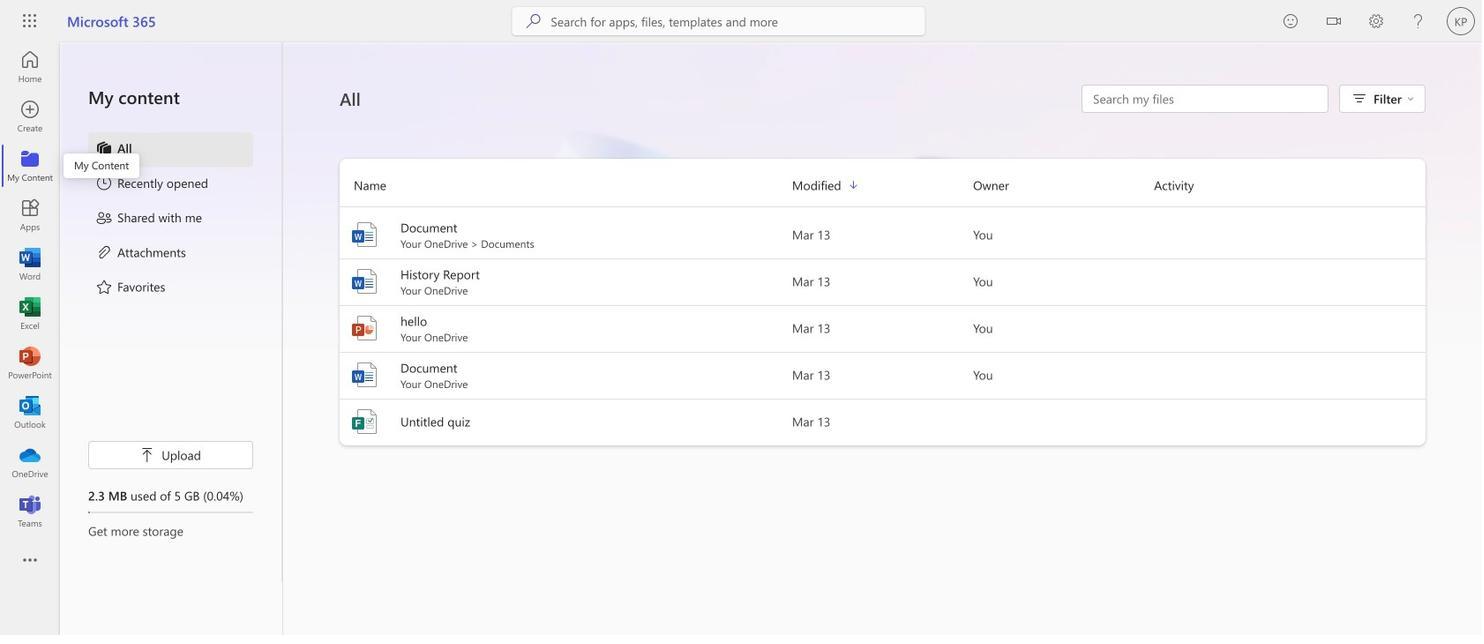 Task type: vqa. For each thing, say whether or not it's contained in the screenshot.
Watembach related to Jake Watembach shared this with you Oct 27
no



Task type: describe. For each thing, give the bounding box(es) containing it.
word image inside name document cell
[[350, 361, 379, 389]]

powerpoint image
[[350, 314, 379, 342]]

word image for name history report cell
[[350, 267, 379, 296]]

onedrive image
[[21, 454, 39, 471]]

1 name document cell from the top
[[340, 219, 792, 251]]

excel image
[[21, 305, 39, 323]]

menu inside "my content left pane navigation" navigation
[[88, 132, 253, 306]]

displaying 5 out of 5 files. status
[[1082, 85, 1329, 113]]

outlook image
[[21, 404, 39, 422]]

Search my files text field
[[1092, 90, 1319, 108]]



Task type: locate. For each thing, give the bounding box(es) containing it.
None search field
[[512, 7, 925, 35]]

name document cell
[[340, 219, 792, 251], [340, 359, 792, 391]]

1 vertical spatial word image
[[350, 361, 379, 389]]

tooltip
[[64, 154, 140, 178]]

1 word image from the top
[[350, 221, 379, 249]]

0 vertical spatial name document cell
[[340, 219, 792, 251]]

navigation
[[0, 42, 60, 537]]

word image inside name document cell
[[350, 221, 379, 249]]

2 name document cell from the top
[[340, 359, 792, 391]]

banner
[[0, 0, 1483, 45]]

name document cell up name history report cell
[[340, 219, 792, 251]]

name hello cell
[[340, 312, 792, 344]]

powerpoint image
[[21, 355, 39, 372]]

home image
[[21, 58, 39, 76]]

activity, column 4 of 4 column header
[[1155, 171, 1426, 199]]

word image for second name document cell from the bottom of the page
[[350, 221, 379, 249]]

name document cell up name untitled quiz cell
[[340, 359, 792, 391]]

kp image
[[1447, 7, 1476, 35]]

word image inside name history report cell
[[350, 267, 379, 296]]

name history report cell
[[340, 266, 792, 297]]

word image down powerpoint icon
[[350, 361, 379, 389]]

0 horizontal spatial word image
[[21, 256, 39, 274]]

name untitled quiz cell
[[340, 408, 792, 436]]

0 vertical spatial word image
[[350, 221, 379, 249]]

application
[[0, 42, 1483, 635]]

apps image
[[21, 207, 39, 224]]

my content image
[[21, 157, 39, 175]]

teams image
[[21, 503, 39, 521]]

word image
[[350, 221, 379, 249], [350, 267, 379, 296]]

create image
[[21, 108, 39, 125]]

my content left pane navigation navigation
[[60, 42, 282, 582]]

0 vertical spatial word image
[[21, 256, 39, 274]]

view more apps image
[[21, 552, 39, 570]]

word image
[[21, 256, 39, 274], [350, 361, 379, 389]]

Search box. Suggestions appear as you type. search field
[[551, 7, 925, 35]]

2 word image from the top
[[350, 267, 379, 296]]

1 vertical spatial word image
[[350, 267, 379, 296]]

1 vertical spatial name document cell
[[340, 359, 792, 391]]

menu
[[88, 132, 253, 306]]

1 horizontal spatial word image
[[350, 361, 379, 389]]

row
[[340, 171, 1426, 207]]

word image up excel icon in the left of the page
[[21, 256, 39, 274]]



